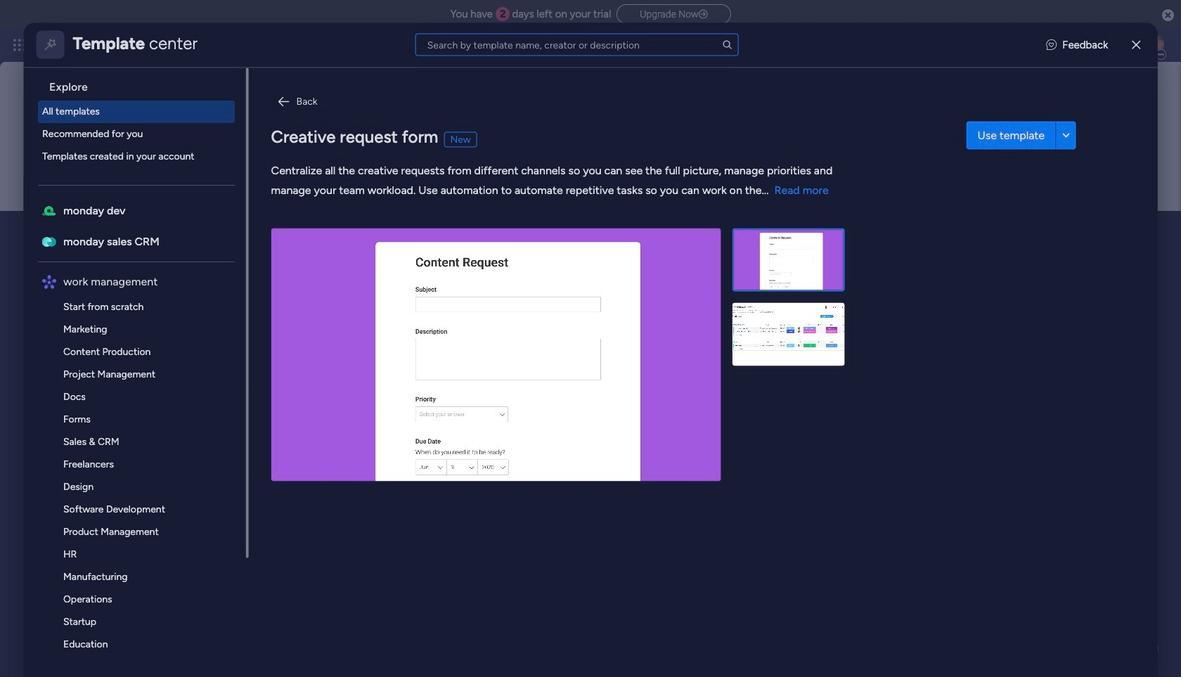 Task type: vqa. For each thing, say whether or not it's contained in the screenshot.
the top Pet
no



Task type: locate. For each thing, give the bounding box(es) containing it.
heading
[[38, 67, 246, 100]]

dapulse close image
[[1162, 8, 1174, 22]]

select product image
[[13, 38, 27, 52]]

list box
[[29, 67, 249, 677]]

search image
[[722, 39, 733, 50]]

Search by template name, creator or description search field
[[415, 33, 739, 56]]

None search field
[[415, 33, 739, 56]]

help image
[[1090, 38, 1104, 52]]

None field
[[161, 217, 986, 247]]



Task type: describe. For each thing, give the bounding box(es) containing it.
close image
[[1132, 39, 1141, 50]]

search everything image
[[1059, 38, 1073, 52]]

work management templates element
[[38, 295, 246, 677]]

dapulse rightstroke image
[[699, 9, 708, 20]]

explore element
[[38, 100, 246, 167]]

james peterson image
[[1142, 34, 1164, 56]]

v2 user feedback image
[[1046, 37, 1057, 53]]



